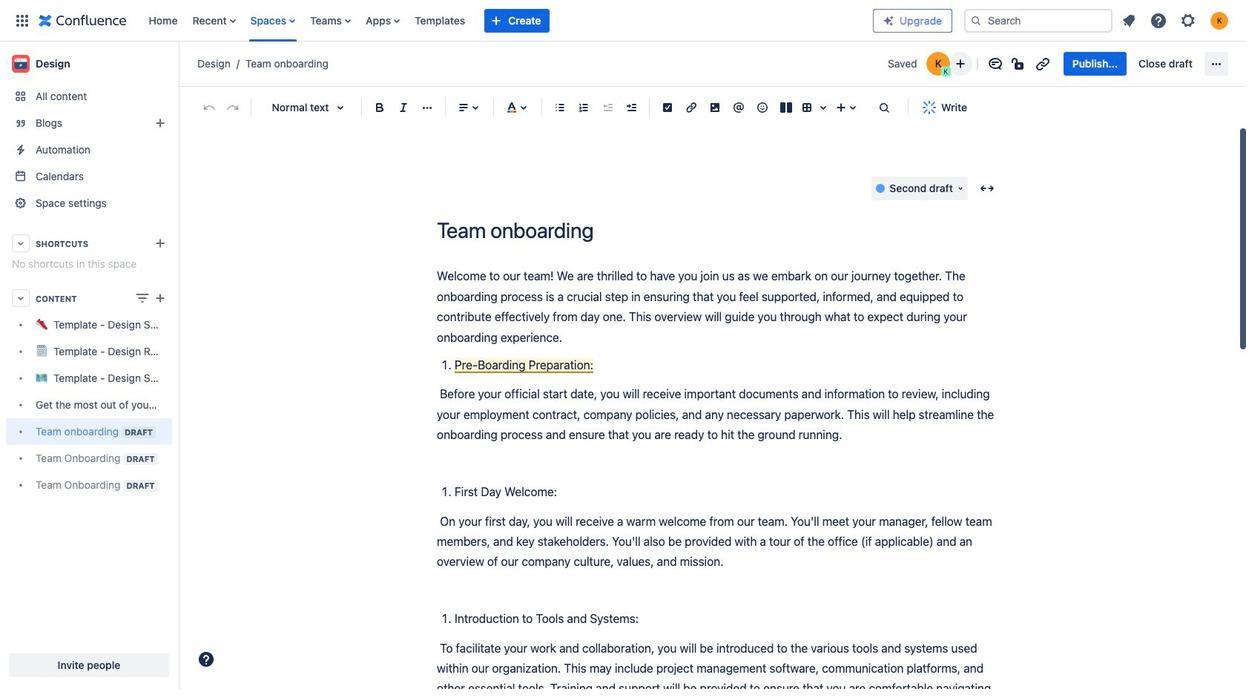 Task type: locate. For each thing, give the bounding box(es) containing it.
banner
[[0, 0, 1246, 42]]

None search field
[[965, 9, 1113, 32]]

Give this page a title text field
[[437, 218, 1001, 243]]

layouts image
[[778, 99, 795, 116]]

more formatting image
[[418, 99, 436, 116]]

emoji : image
[[754, 99, 772, 116]]

comment icon image
[[987, 55, 1004, 73]]

text formatting group
[[368, 96, 439, 119]]

create image
[[151, 289, 169, 307]]

tree inside space element
[[6, 312, 172, 499]]

notification icon image
[[1120, 12, 1138, 29]]

list for premium icon
[[1116, 7, 1238, 34]]

premium image
[[883, 14, 895, 26]]

add image, video, or file image
[[706, 99, 724, 116]]

confluence image
[[39, 12, 127, 29], [39, 12, 127, 29]]

find and replace image
[[876, 99, 893, 116]]

italic ⌘i image
[[395, 99, 413, 116]]

your profile and preferences image
[[1211, 12, 1229, 29]]

align left image
[[455, 99, 473, 116]]

0 horizontal spatial list
[[141, 0, 873, 41]]

make page full-width image
[[979, 180, 996, 198]]

space element
[[0, 42, 178, 689]]

indent tab image
[[623, 99, 640, 116]]

action item [] image
[[659, 99, 677, 116]]

table ⇧⌥t image
[[798, 99, 816, 116]]

change view image
[[134, 289, 151, 307]]

appswitcher icon image
[[13, 12, 31, 29]]

1 horizontal spatial list
[[1116, 7, 1238, 34]]

tree
[[6, 312, 172, 499]]

global element
[[9, 0, 873, 41]]

group
[[1064, 52, 1202, 76]]

mention @ image
[[730, 99, 748, 116]]

bullet list ⌘⇧8 image
[[551, 99, 569, 116]]

list
[[141, 0, 873, 41], [1116, 7, 1238, 34]]

search image
[[970, 14, 982, 26]]



Task type: vqa. For each thing, say whether or not it's contained in the screenshot.
list for Appswitcher Icon
yes



Task type: describe. For each thing, give the bounding box(es) containing it.
more image
[[1208, 55, 1226, 73]]

copy link image
[[1034, 55, 1052, 73]]

settings icon image
[[1180, 12, 1198, 29]]

collapse sidebar image
[[162, 49, 194, 79]]

list for the appswitcher icon
[[141, 0, 873, 41]]

Main content area, start typing to enter text. text field
[[437, 267, 1001, 689]]

bold ⌘b image
[[371, 99, 389, 116]]

link ⌘k image
[[683, 99, 700, 116]]

no restrictions image
[[1010, 55, 1028, 73]]

invite to edit image
[[952, 55, 970, 73]]

numbered list ⌘⇧7 image
[[575, 99, 593, 116]]

list formating group
[[548, 96, 643, 119]]

create a blog image
[[151, 114, 169, 132]]

add shortcut image
[[151, 234, 169, 252]]

Search field
[[965, 9, 1113, 32]]

table size image
[[815, 99, 832, 116]]

help icon image
[[1150, 12, 1168, 29]]



